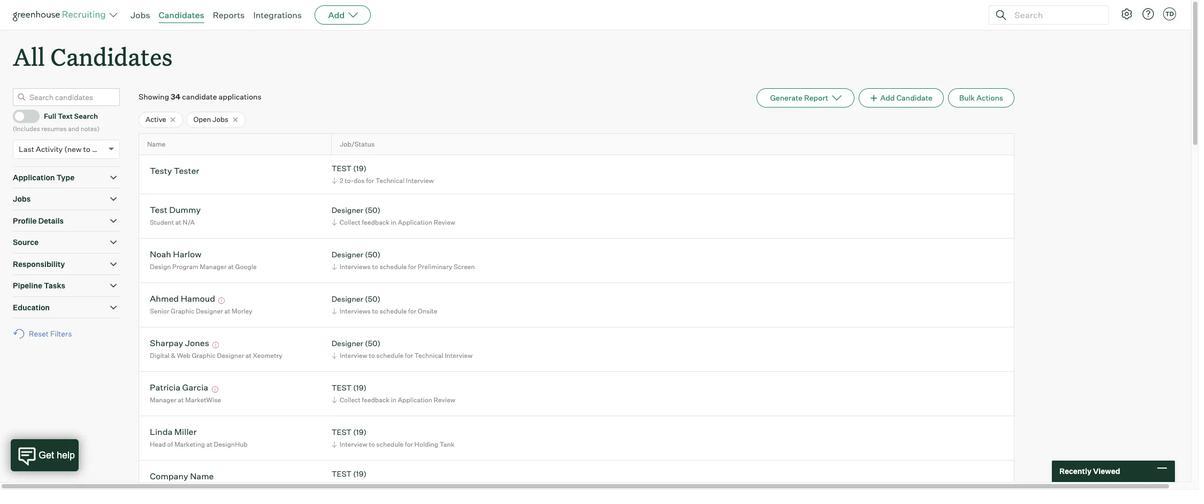 Task type: locate. For each thing, give the bounding box(es) containing it.
search
[[74, 112, 98, 120]]

0 vertical spatial add
[[328, 10, 345, 20]]

2 vertical spatial interviews
[[340, 482, 371, 490]]

jones
[[185, 338, 209, 349]]

to up designer (50) interviews to schedule for onsite
[[372, 263, 378, 271]]

4 (50) from the top
[[365, 339, 380, 348]]

screen for (19)
[[454, 482, 475, 490]]

schedule inside designer (50) interview to schedule for technical interview
[[376, 352, 404, 360]]

add candidate link
[[859, 88, 944, 108]]

preliminary down holding
[[418, 482, 452, 490]]

0 vertical spatial interviews to schedule for preliminary screen link
[[330, 262, 478, 272]]

schedule up designer (50) interviews to schedule for onsite
[[380, 263, 407, 271]]

0 vertical spatial jobs
[[131, 10, 150, 20]]

test inside test (19) 2 to-dos for technical interview
[[332, 164, 352, 173]]

4 test from the top
[[332, 470, 352, 479]]

2 collect feedback in application review link from the top
[[330, 395, 458, 405]]

0 vertical spatial preliminary
[[418, 263, 452, 271]]

candidate
[[182, 92, 217, 101]]

schedule up test (19) collect feedback in application review
[[376, 352, 404, 360]]

to inside designer (50) interviews to schedule for preliminary screen
[[372, 263, 378, 271]]

2 interviews to schedule for preliminary screen link from the top
[[330, 481, 478, 490]]

harlow
[[173, 249, 201, 260]]

1 horizontal spatial add
[[881, 93, 895, 102]]

test inside test (19) interviews to schedule for preliminary screen
[[332, 470, 352, 479]]

review for (19)
[[434, 396, 455, 404]]

integrations link
[[253, 10, 302, 20]]

1 in from the top
[[391, 218, 397, 226]]

1 vertical spatial add
[[881, 93, 895, 102]]

generate
[[770, 93, 803, 102]]

configure image
[[1121, 7, 1134, 20]]

to down interview to schedule for holding tank link
[[372, 482, 378, 490]]

3 (50) from the top
[[365, 295, 380, 304]]

td button
[[1164, 7, 1176, 20]]

2 interviews from the top
[[340, 307, 371, 315]]

1 vertical spatial graphic
[[192, 352, 216, 360]]

4 (19) from the top
[[353, 470, 367, 479]]

3 (19) from the top
[[353, 428, 367, 437]]

(19) inside test (19) interview to schedule for holding tank
[[353, 428, 367, 437]]

(19) inside test (19) interviews to schedule for preliminary screen
[[353, 470, 367, 479]]

0 vertical spatial manager
[[200, 263, 227, 271]]

1 vertical spatial application
[[398, 218, 432, 226]]

(50) inside designer (50) collect feedback in application review
[[365, 206, 380, 215]]

preliminary for (50)
[[418, 263, 452, 271]]

student
[[150, 218, 174, 226]]

text
[[58, 112, 73, 120]]

1 (19) from the top
[[353, 164, 367, 173]]

1 collect from the top
[[340, 218, 361, 226]]

resumes
[[41, 125, 67, 133]]

(50) inside designer (50) interviews to schedule for preliminary screen
[[365, 250, 380, 259]]

interviews inside designer (50) interviews to schedule for preliminary screen
[[340, 263, 371, 271]]

in up designer (50) interviews to schedule for preliminary screen
[[391, 218, 397, 226]]

test inside test (19) interview to schedule for holding tank
[[332, 428, 352, 437]]

0 vertical spatial collect feedback in application review link
[[330, 217, 458, 227]]

(50) inside designer (50) interviews to schedule for onsite
[[365, 295, 380, 304]]

schedule left onsite
[[380, 307, 407, 315]]

graphic down ahmed hamoud link
[[171, 307, 194, 315]]

for inside designer (50) interview to schedule for technical interview
[[405, 352, 413, 360]]

feedback for (19)
[[362, 396, 390, 404]]

testy
[[150, 166, 172, 176]]

(50) for designer (50) collect feedback in application review
[[365, 206, 380, 215]]

0 vertical spatial review
[[434, 218, 455, 226]]

reports
[[213, 10, 245, 20]]

1 vertical spatial screen
[[454, 482, 475, 490]]

to inside test (19) interviews to schedule for preliminary screen
[[372, 482, 378, 490]]

at inside linda miller head of marketing at designhub
[[206, 440, 212, 448]]

interviews to schedule for preliminary screen link up designer (50) interviews to schedule for onsite
[[330, 262, 478, 272]]

for left onsite
[[408, 307, 416, 315]]

manager inside noah harlow design program manager at google
[[200, 263, 227, 271]]

interviews to schedule for preliminary screen link for designer (50)
[[330, 262, 478, 272]]

2 (50) from the top
[[365, 250, 380, 259]]

(19)
[[353, 164, 367, 173], [353, 383, 367, 393], [353, 428, 367, 437], [353, 470, 367, 479]]

google
[[235, 263, 257, 271]]

designer inside designer (50) interview to schedule for technical interview
[[332, 339, 363, 348]]

1 vertical spatial review
[[434, 396, 455, 404]]

2 vertical spatial jobs
[[13, 194, 31, 203]]

for inside test (19) interview to schedule for holding tank
[[405, 440, 413, 448]]

1 vertical spatial preliminary
[[418, 482, 452, 490]]

for right dos
[[366, 177, 374, 185]]

application up designer (50) interviews to schedule for preliminary screen
[[398, 218, 432, 226]]

jobs right the open
[[213, 115, 228, 124]]

add for add candidate
[[881, 93, 895, 102]]

test for test (19) interviews to schedule for preliminary screen
[[332, 470, 352, 479]]

interview to schedule for holding tank link
[[330, 439, 457, 450]]

0 horizontal spatial manager
[[150, 396, 176, 404]]

interviews to schedule for preliminary screen link down interview to schedule for holding tank link
[[330, 481, 478, 490]]

(50) for designer (50) interviews to schedule for preliminary screen
[[365, 250, 380, 259]]

at left n/a
[[175, 218, 181, 226]]

1 collect feedback in application review link from the top
[[330, 217, 458, 227]]

feedback
[[362, 218, 390, 226], [362, 396, 390, 404]]

2 test from the top
[[332, 383, 352, 393]]

at left google
[[228, 263, 234, 271]]

0 vertical spatial in
[[391, 218, 397, 226]]

add
[[328, 10, 345, 20], [881, 93, 895, 102]]

application inside test (19) collect feedback in application review
[[398, 396, 432, 404]]

review
[[434, 218, 455, 226], [434, 396, 455, 404]]

review inside test (19) collect feedback in application review
[[434, 396, 455, 404]]

jobs
[[131, 10, 150, 20], [213, 115, 228, 124], [13, 194, 31, 203]]

0 vertical spatial collect
[[340, 218, 361, 226]]

feedback inside designer (50) collect feedback in application review
[[362, 218, 390, 226]]

0 horizontal spatial technical
[[376, 177, 405, 185]]

active
[[146, 115, 166, 124]]

1 vertical spatial candidates
[[50, 41, 173, 72]]

noah harlow design program manager at google
[[150, 249, 257, 271]]

schedule inside test (19) interview to schedule for holding tank
[[376, 440, 404, 448]]

1 horizontal spatial jobs
[[131, 10, 150, 20]]

(19) for test (19) interview to schedule for holding tank
[[353, 428, 367, 437]]

1 horizontal spatial technical
[[415, 352, 443, 360]]

0 horizontal spatial name
[[147, 140, 166, 148]]

last
[[19, 144, 34, 153]]

screen
[[454, 263, 475, 271], [454, 482, 475, 490]]

preliminary up onsite
[[418, 263, 452, 271]]

to inside test (19) interview to schedule for holding tank
[[369, 440, 375, 448]]

to up test (19) collect feedback in application review
[[369, 352, 375, 360]]

1 vertical spatial manager
[[150, 396, 176, 404]]

2 (19) from the top
[[353, 383, 367, 393]]

feedback down 2 to-dos for technical interview link
[[362, 218, 390, 226]]

to-
[[345, 177, 354, 185]]

candidates link
[[159, 10, 204, 20]]

generate report button
[[757, 88, 855, 108]]

preliminary inside test (19) interviews to schedule for preliminary screen
[[418, 482, 452, 490]]

designer inside designer (50) interviews to schedule for preliminary screen
[[332, 250, 363, 259]]

interviews inside designer (50) interviews to schedule for onsite
[[340, 307, 371, 315]]

2 vertical spatial application
[[398, 396, 432, 404]]

1 interviews from the top
[[340, 263, 371, 271]]

interview inside test (19) 2 to-dos for technical interview
[[406, 177, 434, 185]]

technical inside test (19) 2 to-dos for technical interview
[[376, 177, 405, 185]]

last activity (new to old)
[[19, 144, 106, 153]]

2 review from the top
[[434, 396, 455, 404]]

pipeline
[[13, 281, 42, 290]]

designer for designer (50) interviews to schedule for onsite
[[332, 295, 363, 304]]

at right marketing
[[206, 440, 212, 448]]

collect feedback in application review link
[[330, 217, 458, 227], [330, 395, 458, 405]]

interview inside test (19) interview to schedule for holding tank
[[340, 440, 367, 448]]

screen inside designer (50) interviews to schedule for preliminary screen
[[454, 263, 475, 271]]

1 preliminary from the top
[[418, 263, 452, 271]]

test inside test (19) collect feedback in application review
[[332, 383, 352, 393]]

candidates right jobs link
[[159, 10, 204, 20]]

schedule left holding
[[376, 440, 404, 448]]

schedule
[[380, 263, 407, 271], [380, 307, 407, 315], [376, 352, 404, 360], [376, 440, 404, 448], [380, 482, 407, 490]]

interview
[[406, 177, 434, 185], [340, 352, 367, 360], [445, 352, 473, 360], [340, 440, 367, 448]]

test (19) collect feedback in application review
[[332, 383, 455, 404]]

designer inside designer (50) collect feedback in application review
[[332, 206, 363, 215]]

0 vertical spatial technical
[[376, 177, 405, 185]]

preliminary
[[418, 263, 452, 271], [418, 482, 452, 490]]

actions
[[977, 93, 1004, 102]]

manager down patricia
[[150, 396, 176, 404]]

2 feedback from the top
[[362, 396, 390, 404]]

1 vertical spatial jobs
[[213, 115, 228, 124]]

senior
[[150, 307, 169, 315]]

manager at marketwise
[[150, 396, 221, 404]]

marketing
[[174, 440, 205, 448]]

collect for designer
[[340, 218, 361, 226]]

jobs up profile
[[13, 194, 31, 203]]

collect feedback in application review link up designer (50) interviews to schedule for preliminary screen
[[330, 217, 458, 227]]

to for designer (50) interviews to schedule for preliminary screen
[[372, 263, 378, 271]]

schedule for designer (50) interview to schedule for technical interview
[[376, 352, 404, 360]]

application for test (19)
[[398, 396, 432, 404]]

1 test from the top
[[332, 164, 352, 173]]

(50) down designer (50) collect feedback in application review
[[365, 250, 380, 259]]

collect inside test (19) collect feedback in application review
[[340, 396, 361, 404]]

schedule inside test (19) interviews to schedule for preliminary screen
[[380, 482, 407, 490]]

to inside designer (50) interview to schedule for technical interview
[[369, 352, 375, 360]]

preliminary inside designer (50) interviews to schedule for preliminary screen
[[418, 263, 452, 271]]

add for add
[[328, 10, 345, 20]]

2 preliminary from the top
[[418, 482, 452, 490]]

1 vertical spatial interviews to schedule for preliminary screen link
[[330, 481, 478, 490]]

2 collect from the top
[[340, 396, 361, 404]]

collect feedback in application review link for (19)
[[330, 395, 458, 405]]

technical right dos
[[376, 177, 405, 185]]

1 vertical spatial feedback
[[362, 396, 390, 404]]

1 screen from the top
[[454, 263, 475, 271]]

graphic
[[171, 307, 194, 315], [192, 352, 216, 360]]

review for (50)
[[434, 218, 455, 226]]

(50) up interviews to schedule for onsite 'link'
[[365, 295, 380, 304]]

reset
[[29, 329, 49, 338]]

schedule inside designer (50) interviews to schedule for onsite
[[380, 307, 407, 315]]

application down last
[[13, 173, 55, 182]]

1 interviews to schedule for preliminary screen link from the top
[[330, 262, 478, 272]]

test
[[150, 205, 167, 215]]

feedback for (50)
[[362, 218, 390, 226]]

2 screen from the top
[[454, 482, 475, 490]]

collect feedback in application review link up test (19) interview to schedule for holding tank
[[330, 395, 458, 405]]

(50) up interview to schedule for technical interview "link"
[[365, 339, 380, 348]]

test
[[332, 164, 352, 173], [332, 383, 352, 393], [332, 428, 352, 437], [332, 470, 352, 479]]

in inside test (19) collect feedback in application review
[[391, 396, 397, 404]]

screen inside test (19) interviews to schedule for preliminary screen
[[454, 482, 475, 490]]

for inside test (19) interviews to schedule for preliminary screen
[[408, 482, 416, 490]]

in up test (19) interview to schedule for holding tank
[[391, 396, 397, 404]]

report
[[804, 93, 828, 102]]

schedule inside designer (50) interviews to schedule for preliminary screen
[[380, 263, 407, 271]]

1 vertical spatial collect
[[340, 396, 361, 404]]

designer inside designer (50) interviews to schedule for onsite
[[332, 295, 363, 304]]

for inside designer (50) interviews to schedule for preliminary screen
[[408, 263, 416, 271]]

sharpay jones has been in technical interview for more than 14 days image
[[211, 342, 221, 349]]

3 test from the top
[[332, 428, 352, 437]]

ahmed hamoud
[[150, 294, 215, 304]]

1 horizontal spatial manager
[[200, 263, 227, 271]]

dos
[[354, 177, 365, 185]]

1 review from the top
[[434, 218, 455, 226]]

to left the old)
[[83, 144, 90, 153]]

(19) inside test (19) 2 to-dos for technical interview
[[353, 164, 367, 173]]

education
[[13, 303, 50, 312]]

dummy
[[169, 205, 201, 215]]

holding
[[415, 440, 438, 448]]

at down "ahmed hamoud has been in onsite for more than 21 days" icon
[[224, 307, 230, 315]]

1 vertical spatial interviews
[[340, 307, 371, 315]]

review inside designer (50) collect feedback in application review
[[434, 218, 455, 226]]

add inside popup button
[[328, 10, 345, 20]]

0 vertical spatial feedback
[[362, 218, 390, 226]]

3 interviews from the top
[[340, 482, 371, 490]]

0 horizontal spatial jobs
[[13, 194, 31, 203]]

add button
[[315, 5, 371, 25]]

0 vertical spatial candidates
[[159, 10, 204, 20]]

in inside designer (50) collect feedback in application review
[[391, 218, 397, 226]]

name right company
[[190, 471, 214, 482]]

web
[[177, 352, 191, 360]]

job/status
[[340, 140, 375, 148]]

to up designer (50) interview to schedule for technical interview
[[372, 307, 378, 315]]

jobs left candidates link
[[131, 10, 150, 20]]

candidates down jobs link
[[50, 41, 173, 72]]

to for designer (50) interview to schedule for technical interview
[[369, 352, 375, 360]]

details
[[38, 216, 64, 225]]

for up test (19) collect feedback in application review
[[405, 352, 413, 360]]

for left holding
[[405, 440, 413, 448]]

to inside designer (50) interviews to schedule for onsite
[[372, 307, 378, 315]]

schedule down interview to schedule for holding tank link
[[380, 482, 407, 490]]

1 vertical spatial collect feedback in application review link
[[330, 395, 458, 405]]

(50) inside designer (50) interview to schedule for technical interview
[[365, 339, 380, 348]]

senior graphic designer at morley
[[150, 307, 252, 315]]

feedback inside test (19) collect feedback in application review
[[362, 396, 390, 404]]

1 horizontal spatial name
[[190, 471, 214, 482]]

reset filters
[[29, 329, 72, 338]]

1 (50) from the top
[[365, 206, 380, 215]]

profile
[[13, 216, 37, 225]]

name down active
[[147, 140, 166, 148]]

1 vertical spatial technical
[[415, 352, 443, 360]]

0 horizontal spatial add
[[328, 10, 345, 20]]

interviews inside test (19) interviews to schedule for preliminary screen
[[340, 482, 371, 490]]

onsite
[[418, 307, 437, 315]]

in
[[391, 218, 397, 226], [391, 396, 397, 404]]

for down holding
[[408, 482, 416, 490]]

(19) inside test (19) collect feedback in application review
[[353, 383, 367, 393]]

34
[[171, 92, 181, 101]]

0 vertical spatial interviews
[[340, 263, 371, 271]]

1 vertical spatial in
[[391, 396, 397, 404]]

for inside test (19) 2 to-dos for technical interview
[[366, 177, 374, 185]]

for for designer (50) interviews to schedule for onsite
[[408, 307, 416, 315]]

technical down onsite
[[415, 352, 443, 360]]

interviews for designer (50) interviews to schedule for preliminary screen
[[340, 263, 371, 271]]

designhub
[[214, 440, 248, 448]]

for up designer (50) interviews to schedule for onsite
[[408, 263, 416, 271]]

checkmark image
[[18, 112, 26, 119]]

(19) for test (19) collect feedback in application review
[[353, 383, 367, 393]]

notes)
[[81, 125, 99, 133]]

2 in from the top
[[391, 396, 397, 404]]

graphic down jones
[[192, 352, 216, 360]]

application inside designer (50) collect feedback in application review
[[398, 218, 432, 226]]

collect inside designer (50) collect feedback in application review
[[340, 218, 361, 226]]

name
[[147, 140, 166, 148], [190, 471, 214, 482]]

technical
[[376, 177, 405, 185], [415, 352, 443, 360]]

activity
[[36, 144, 63, 153]]

linda miller link
[[150, 427, 197, 439]]

manager right program
[[200, 263, 227, 271]]

test (19) 2 to-dos for technical interview
[[332, 164, 434, 185]]

feedback up test (19) interview to schedule for holding tank
[[362, 396, 390, 404]]

technical inside designer (50) interview to schedule for technical interview
[[415, 352, 443, 360]]

to up test (19) interviews to schedule for preliminary screen
[[369, 440, 375, 448]]

application up test (19) interview to schedule for holding tank
[[398, 396, 432, 404]]

ahmed hamoud link
[[150, 294, 215, 306]]

(50) down 2 to-dos for technical interview link
[[365, 206, 380, 215]]

0 vertical spatial screen
[[454, 263, 475, 271]]

0 vertical spatial application
[[13, 173, 55, 182]]

1 feedback from the top
[[362, 218, 390, 226]]

for inside designer (50) interviews to schedule for onsite
[[408, 307, 416, 315]]



Task type: vqa. For each thing, say whether or not it's contained in the screenshot.


Task type: describe. For each thing, give the bounding box(es) containing it.
reset filters button
[[13, 324, 77, 344]]

2 horizontal spatial jobs
[[213, 115, 228, 124]]

design
[[150, 263, 171, 271]]

preliminary for (19)
[[418, 482, 452, 490]]

to for designer (50) interviews to schedule for onsite
[[372, 307, 378, 315]]

(50) for designer (50) interview to schedule for technical interview
[[365, 339, 380, 348]]

digital & web graphic designer at xeometry
[[150, 352, 283, 360]]

interviews to schedule for preliminary screen link for test (19)
[[330, 481, 478, 490]]

interviews for designer (50) interviews to schedule for onsite
[[340, 307, 371, 315]]

pipeline tasks
[[13, 281, 65, 290]]

ahmed hamoud has been in onsite for more than 21 days image
[[217, 298, 227, 304]]

patricia garcia
[[150, 382, 208, 393]]

designer (50) interview to schedule for technical interview
[[332, 339, 473, 360]]

test dummy link
[[150, 205, 201, 217]]

test for test (19) interview to schedule for holding tank
[[332, 428, 352, 437]]

for for test (19) 2 to-dos for technical interview
[[366, 177, 374, 185]]

to for test (19) interviews to schedule for preliminary screen
[[372, 482, 378, 490]]

to for test (19) interview to schedule for holding tank
[[369, 440, 375, 448]]

linda miller head of marketing at designhub
[[150, 427, 248, 448]]

collect feedback in application review link for (50)
[[330, 217, 458, 227]]

designer for designer (50) collect feedback in application review
[[332, 206, 363, 215]]

responsibility
[[13, 259, 65, 269]]

patricia garcia has been in application review for more than 5 days image
[[210, 387, 220, 393]]

to for last activity (new to old)
[[83, 144, 90, 153]]

bulk actions link
[[948, 88, 1015, 108]]

schedule for designer (50) interviews to schedule for onsite
[[380, 307, 407, 315]]

showing 34 candidate applications
[[139, 92, 262, 101]]

tank
[[440, 440, 455, 448]]

applications
[[219, 92, 262, 101]]

bulk actions
[[959, 93, 1004, 102]]

bulk
[[959, 93, 975, 102]]

full
[[44, 112, 56, 120]]

2 to-dos for technical interview link
[[330, 176, 437, 186]]

type
[[56, 173, 75, 182]]

open
[[193, 115, 211, 124]]

noah harlow link
[[150, 249, 201, 261]]

at inside noah harlow design program manager at google
[[228, 263, 234, 271]]

test (19) interviews to schedule for preliminary screen
[[332, 470, 475, 490]]

n/a
[[183, 218, 195, 226]]

candidate
[[897, 93, 933, 102]]

for for test (19) interview to schedule for holding tank
[[405, 440, 413, 448]]

0 vertical spatial graphic
[[171, 307, 194, 315]]

td button
[[1161, 5, 1179, 22]]

interviews to schedule for onsite link
[[330, 306, 440, 316]]

0 vertical spatial name
[[147, 140, 166, 148]]

patricia
[[150, 382, 180, 393]]

source
[[13, 238, 39, 247]]

schedule for designer (50) interviews to schedule for preliminary screen
[[380, 263, 407, 271]]

xeometry
[[253, 352, 283, 360]]

(50) for designer (50) interviews to schedule for onsite
[[365, 295, 380, 304]]

profile details
[[13, 216, 64, 225]]

schedule for test (19) interview to schedule for holding tank
[[376, 440, 404, 448]]

designer (50) interviews to schedule for onsite
[[332, 295, 437, 315]]

application type
[[13, 173, 75, 182]]

all candidates
[[13, 41, 173, 72]]

all
[[13, 41, 45, 72]]

linda
[[150, 427, 173, 437]]

hamoud
[[181, 294, 215, 304]]

2
[[340, 177, 343, 185]]

greenhouse recruiting image
[[13, 9, 109, 21]]

digital
[[150, 352, 170, 360]]

tasks
[[44, 281, 65, 290]]

testy tester link
[[150, 166, 199, 178]]

for for designer (50) interviews to schedule for preliminary screen
[[408, 263, 416, 271]]

1 vertical spatial name
[[190, 471, 214, 482]]

designer (50) collect feedback in application review
[[332, 206, 455, 226]]

at down patricia garcia link
[[178, 396, 184, 404]]

miller
[[174, 427, 197, 437]]

designer for designer (50) interview to schedule for technical interview
[[332, 339, 363, 348]]

garcia
[[182, 382, 208, 393]]

interview to schedule for technical interview link
[[330, 351, 475, 361]]

technical for (19)
[[376, 177, 405, 185]]

old)
[[92, 144, 106, 153]]

recently viewed
[[1060, 467, 1121, 476]]

add candidate
[[881, 93, 933, 102]]

Search candidates field
[[13, 88, 120, 106]]

designer for designer (50) interviews to schedule for preliminary screen
[[332, 250, 363, 259]]

tester
[[174, 166, 199, 176]]

technical for (50)
[[415, 352, 443, 360]]

collect for test
[[340, 396, 361, 404]]

program
[[172, 263, 199, 271]]

at inside test dummy student at n/a
[[175, 218, 181, 226]]

of
[[167, 440, 173, 448]]

td
[[1166, 10, 1174, 18]]

at left xeometry on the left bottom of page
[[246, 352, 252, 360]]

noah
[[150, 249, 171, 260]]

test for test (19) 2 to-dos for technical interview
[[332, 164, 352, 173]]

candidate reports are now available! apply filters and select "view in app" element
[[757, 88, 855, 108]]

ahmed
[[150, 294, 179, 304]]

sharpay jones link
[[150, 338, 209, 350]]

for for test (19) interviews to schedule for preliminary screen
[[408, 482, 416, 490]]

head
[[150, 440, 166, 448]]

sharpay jones
[[150, 338, 209, 349]]

(19) for test (19) 2 to-dos for technical interview
[[353, 164, 367, 173]]

test for test (19) collect feedback in application review
[[332, 383, 352, 393]]

open jobs
[[193, 115, 228, 124]]

(19) for test (19) interviews to schedule for preliminary screen
[[353, 470, 367, 479]]

generate report
[[770, 93, 828, 102]]

viewed
[[1093, 467, 1121, 476]]

application for designer (50)
[[398, 218, 432, 226]]

schedule for test (19) interviews to schedule for preliminary screen
[[380, 482, 407, 490]]

morley
[[232, 307, 252, 315]]

interviews for test (19) interviews to schedule for preliminary screen
[[340, 482, 371, 490]]

last activity (new to old) option
[[19, 144, 106, 153]]

in for (19)
[[391, 396, 397, 404]]

integrations
[[253, 10, 302, 20]]

and
[[68, 125, 79, 133]]

company name
[[150, 471, 214, 482]]

&
[[171, 352, 176, 360]]

screen for (50)
[[454, 263, 475, 271]]

test dummy student at n/a
[[150, 205, 201, 226]]

patricia garcia link
[[150, 382, 208, 395]]

in for (50)
[[391, 218, 397, 226]]

recently
[[1060, 467, 1092, 476]]

designer (50) interviews to schedule for preliminary screen
[[332, 250, 475, 271]]

Search text field
[[1012, 7, 1099, 23]]

for for designer (50) interview to schedule for technical interview
[[405, 352, 413, 360]]

testy tester
[[150, 166, 199, 176]]



